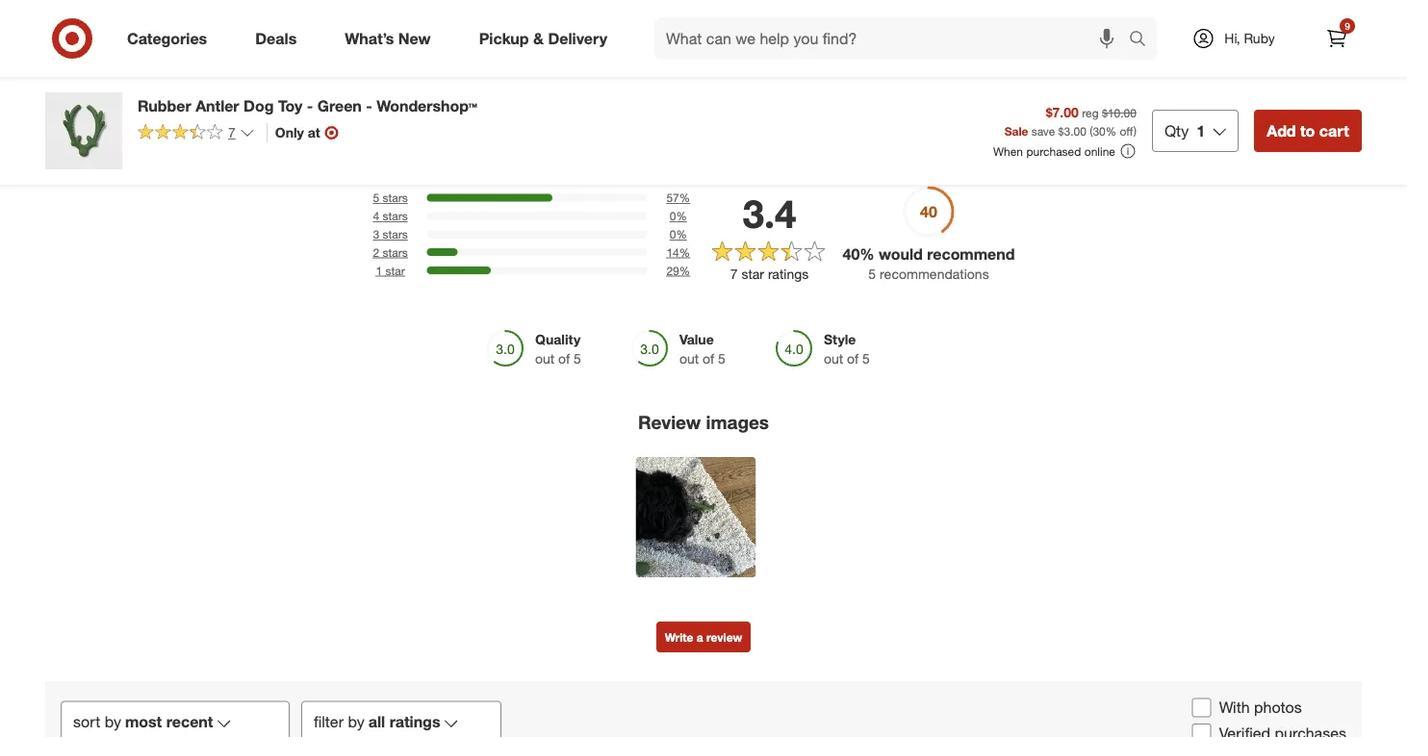 Task type: locate. For each thing, give the bounding box(es) containing it.
0 horizontal spatial out
[[535, 351, 555, 367]]

wondershop™
[[377, 96, 477, 115]]

out inside style out of 5
[[824, 351, 844, 367]]

green
[[317, 96, 362, 115]]

1 horizontal spatial by
[[348, 713, 365, 732]]

0 horizontal spatial by
[[105, 713, 121, 732]]

2 horizontal spatial out
[[824, 351, 844, 367]]

0 for 4 stars
[[670, 209, 676, 223]]

% inside $7.00 reg $10.00 sale save $ 3.00 ( 30 % off )
[[1106, 124, 1117, 138]]

out down value at top
[[680, 351, 699, 367]]

recommend
[[927, 244, 1015, 263]]

stars down 4 stars
[[383, 227, 408, 241]]

ratings down 3.4
[[768, 265, 809, 282]]

3 out from the left
[[824, 351, 844, 367]]

by
[[105, 713, 121, 732], [348, 713, 365, 732]]

7
[[228, 124, 236, 141], [730, 265, 738, 282]]

1 out from the left
[[535, 351, 555, 367]]

value out of 5
[[680, 331, 726, 367]]

5 inside quality out of 5
[[574, 351, 581, 367]]

1 horizontal spatial of
[[703, 351, 715, 367]]

What can we help you find? suggestions appear below search field
[[655, 17, 1134, 60]]

2 0 % from the top
[[670, 227, 687, 241]]

0 vertical spatial ratings
[[768, 265, 809, 282]]

0 % up 14 % at the left of page
[[670, 227, 687, 241]]

5 inside style out of 5
[[863, 351, 870, 367]]

2 - from the left
[[366, 96, 372, 115]]

star down 3.4
[[742, 265, 764, 282]]

out down quality
[[535, 351, 555, 367]]

1 horizontal spatial -
[[366, 96, 372, 115]]

1 by from the left
[[105, 713, 121, 732]]

2 out from the left
[[680, 351, 699, 367]]

4 stars from the top
[[383, 245, 408, 260]]

star down 2 stars
[[386, 263, 405, 278]]

only
[[275, 124, 304, 141]]

of down value at top
[[703, 351, 715, 367]]

4
[[373, 209, 379, 223]]

2 0 from the top
[[670, 227, 676, 241]]

1 0 from the top
[[670, 209, 676, 223]]

-
[[307, 96, 313, 115], [366, 96, 372, 115]]

stars up 4 stars
[[383, 191, 408, 205]]

0 horizontal spatial ratings
[[390, 713, 440, 732]]

7 right 29 %
[[730, 265, 738, 282]]

1 horizontal spatial 7
[[730, 265, 738, 282]]

0 % for 4 stars
[[670, 209, 687, 223]]

1 down 2
[[376, 263, 382, 278]]

of inside quality out of 5
[[558, 351, 570, 367]]

images
[[706, 411, 769, 433]]

0 horizontal spatial of
[[558, 351, 570, 367]]

ratings right all on the bottom left of the page
[[390, 713, 440, 732]]

of down style
[[847, 351, 859, 367]]

1 vertical spatial 0
[[670, 227, 676, 241]]

1 0 % from the top
[[670, 209, 687, 223]]

hi,
[[1225, 30, 1241, 47]]

With photos checkbox
[[1192, 698, 1212, 717]]

of for quality
[[558, 351, 570, 367]]

- right toy
[[307, 96, 313, 115]]

- right green
[[366, 96, 372, 115]]

1 - from the left
[[307, 96, 313, 115]]

0 horizontal spatial 7
[[228, 124, 236, 141]]

% inside 40 % would recommend 5 recommendations
[[860, 244, 875, 263]]

3 stars from the top
[[383, 227, 408, 241]]

$7.00
[[1046, 104, 1079, 120]]

write a review button
[[656, 622, 751, 653]]

% for 1 star
[[679, 263, 690, 278]]

out for style out of 5
[[824, 351, 844, 367]]

% for 3 stars
[[676, 227, 687, 241]]

out inside quality out of 5
[[535, 351, 555, 367]]

online
[[1085, 144, 1116, 158]]

cart
[[1320, 121, 1350, 140]]

0 vertical spatial 0
[[670, 209, 676, 223]]

dog
[[244, 96, 274, 115]]

5
[[373, 191, 379, 205], [869, 266, 876, 283], [574, 351, 581, 367], [718, 351, 726, 367], [863, 351, 870, 367]]

1 stars from the top
[[383, 191, 408, 205]]

save
[[1032, 124, 1055, 138]]

0 vertical spatial 0 %
[[670, 209, 687, 223]]

%
[[1106, 124, 1117, 138], [679, 191, 690, 205], [676, 209, 687, 223], [676, 227, 687, 241], [860, 244, 875, 263], [679, 245, 690, 260], [679, 263, 690, 278]]

1 right "qty"
[[1197, 121, 1205, 140]]

with photos
[[1219, 698, 1302, 717]]

by for sort by
[[105, 713, 121, 732]]

review images
[[638, 411, 769, 433]]

0 horizontal spatial 1
[[376, 263, 382, 278]]

2 stars from the top
[[383, 209, 408, 223]]

out
[[535, 351, 555, 367], [680, 351, 699, 367], [824, 351, 844, 367]]

1 horizontal spatial star
[[742, 265, 764, 282]]

0 % for 3 stars
[[670, 227, 687, 241]]

guest review image 1 of 2, zoom in image
[[636, 457, 756, 577]]

ratings
[[768, 265, 809, 282], [390, 713, 440, 732]]

1 vertical spatial ratings
[[390, 713, 440, 732]]

review
[[707, 630, 742, 644]]

0 % down 57 %
[[670, 209, 687, 223]]

0 up 14 at the top of page
[[670, 227, 676, 241]]

3 of from the left
[[847, 351, 859, 367]]

7 down antler
[[228, 124, 236, 141]]

9 link
[[1316, 17, 1358, 60]]

by right "sort"
[[105, 713, 121, 732]]

pickup
[[479, 29, 529, 48]]

2 stars
[[373, 245, 408, 260]]

0 horizontal spatial star
[[386, 263, 405, 278]]

7 star ratings
[[730, 265, 809, 282]]

1
[[1197, 121, 1205, 140], [376, 263, 382, 278]]

5 for quality out of 5
[[574, 351, 581, 367]]

of inside value out of 5
[[703, 351, 715, 367]]

stars down 5 stars
[[383, 209, 408, 223]]

hi, ruby
[[1225, 30, 1275, 47]]

of down quality
[[558, 351, 570, 367]]

2 horizontal spatial of
[[847, 351, 859, 367]]

40
[[843, 244, 860, 263]]

stars
[[383, 191, 408, 205], [383, 209, 408, 223], [383, 227, 408, 241], [383, 245, 408, 260]]

1 of from the left
[[558, 351, 570, 367]]

57 %
[[667, 191, 690, 205]]

categories
[[127, 29, 207, 48]]

of
[[558, 351, 570, 367], [703, 351, 715, 367], [847, 351, 859, 367]]

to
[[1301, 121, 1315, 140]]

search button
[[1121, 17, 1167, 64]]

1 vertical spatial 7
[[730, 265, 738, 282]]

stars up 1 star
[[383, 245, 408, 260]]

by left all on the bottom left of the page
[[348, 713, 365, 732]]

value
[[680, 331, 714, 348]]

1 horizontal spatial out
[[680, 351, 699, 367]]

when purchased online
[[993, 144, 1116, 158]]

rubber
[[138, 96, 191, 115]]

29
[[667, 263, 679, 278]]

0
[[670, 209, 676, 223], [670, 227, 676, 241]]

3 stars
[[373, 227, 408, 241]]

star
[[386, 263, 405, 278], [742, 265, 764, 282]]

recent
[[166, 713, 213, 732]]

0 vertical spatial 7
[[228, 124, 236, 141]]

0 vertical spatial 1
[[1197, 121, 1205, 140]]

5 for style out of 5
[[863, 351, 870, 367]]

out down style
[[824, 351, 844, 367]]

2 of from the left
[[703, 351, 715, 367]]

5 inside value out of 5
[[718, 351, 726, 367]]

0 %
[[670, 209, 687, 223], [670, 227, 687, 241]]

with
[[1219, 698, 1250, 717]]

5 stars
[[373, 191, 408, 205]]

of inside style out of 5
[[847, 351, 859, 367]]

out inside value out of 5
[[680, 351, 699, 367]]

14
[[667, 245, 679, 260]]

0 horizontal spatial -
[[307, 96, 313, 115]]

1 vertical spatial 0 %
[[670, 227, 687, 241]]

2 by from the left
[[348, 713, 365, 732]]

1 star
[[376, 263, 405, 278]]

0 down 57
[[670, 209, 676, 223]]



Task type: describe. For each thing, give the bounding box(es) containing it.
photos
[[1254, 698, 1302, 717]]

qty 1
[[1165, 121, 1205, 140]]

out for quality out of 5
[[535, 351, 555, 367]]

4 stars
[[373, 209, 408, 223]]

add to cart button
[[1255, 110, 1362, 152]]

star for 7
[[742, 265, 764, 282]]

style
[[824, 331, 856, 348]]

14 %
[[667, 245, 690, 260]]

of for style
[[847, 351, 859, 367]]

$
[[1059, 124, 1064, 138]]

out for value out of 5
[[680, 351, 699, 367]]

7 link
[[138, 123, 255, 145]]

quality out of 5
[[535, 331, 581, 367]]

% for 5 stars
[[679, 191, 690, 205]]

3.4
[[743, 190, 796, 237]]

5 for value out of 5
[[718, 351, 726, 367]]

what's new link
[[329, 17, 455, 60]]

stars for 5 stars
[[383, 191, 408, 205]]

3.00
[[1064, 124, 1087, 138]]

purchased
[[1027, 144, 1082, 158]]

qty
[[1165, 121, 1189, 140]]

% for 2 stars
[[679, 245, 690, 260]]

off
[[1120, 124, 1134, 138]]

)
[[1134, 124, 1137, 138]]

3
[[373, 227, 379, 241]]

pickup & delivery link
[[463, 17, 632, 60]]

new
[[398, 29, 431, 48]]

would
[[879, 244, 923, 263]]

&
[[533, 29, 544, 48]]

5 inside 40 % would recommend 5 recommendations
[[869, 266, 876, 283]]

deals
[[255, 29, 297, 48]]

9
[[1345, 20, 1350, 32]]

what's new
[[345, 29, 431, 48]]

a
[[697, 630, 703, 644]]

at
[[308, 124, 320, 141]]

57
[[667, 191, 679, 205]]

star for 1
[[386, 263, 405, 278]]

pickup & delivery
[[479, 29, 607, 48]]

write
[[665, 630, 694, 644]]

0 for 3 stars
[[670, 227, 676, 241]]

% for 4 stars
[[676, 209, 687, 223]]

only at
[[275, 124, 320, 141]]

review
[[638, 411, 701, 433]]

quality
[[535, 331, 581, 348]]

most
[[125, 713, 162, 732]]

sort
[[73, 713, 100, 732]]

delivery
[[548, 29, 607, 48]]

(
[[1090, 124, 1093, 138]]

sale
[[1005, 124, 1028, 138]]

antler
[[196, 96, 239, 115]]

29 %
[[667, 263, 690, 278]]

2
[[373, 245, 379, 260]]

30
[[1093, 124, 1106, 138]]

add
[[1267, 121, 1296, 140]]

of for value
[[703, 351, 715, 367]]

filter by all ratings
[[314, 713, 440, 732]]

write a review
[[665, 630, 742, 644]]

what's
[[345, 29, 394, 48]]

1 horizontal spatial ratings
[[768, 265, 809, 282]]

reg
[[1082, 105, 1099, 120]]

by for filter by
[[348, 713, 365, 732]]

ruby
[[1244, 30, 1275, 47]]

7 for 7
[[228, 124, 236, 141]]

1 vertical spatial 1
[[376, 263, 382, 278]]

search
[[1121, 31, 1167, 50]]

toy
[[278, 96, 303, 115]]

rubber antler dog toy - green - wondershop™
[[138, 96, 477, 115]]

$7.00 reg $10.00 sale save $ 3.00 ( 30 % off )
[[1005, 104, 1137, 138]]

$10.00
[[1102, 105, 1137, 120]]

7 for 7 star ratings
[[730, 265, 738, 282]]

all
[[368, 713, 385, 732]]

filter
[[314, 713, 344, 732]]

deals link
[[239, 17, 321, 60]]

when
[[993, 144, 1023, 158]]

stars for 4 stars
[[383, 209, 408, 223]]

1 horizontal spatial 1
[[1197, 121, 1205, 140]]

sort by most recent
[[73, 713, 213, 732]]

recommendations
[[880, 266, 989, 283]]

stars for 3 stars
[[383, 227, 408, 241]]

Verified purchases checkbox
[[1192, 724, 1212, 737]]

image of rubber antler dog toy - green - wondershop™ image
[[45, 92, 122, 169]]

categories link
[[111, 17, 231, 60]]

40 % would recommend 5 recommendations
[[843, 244, 1015, 283]]

style out of 5
[[824, 331, 870, 367]]

add to cart
[[1267, 121, 1350, 140]]

stars for 2 stars
[[383, 245, 408, 260]]



Task type: vqa. For each thing, say whether or not it's contained in the screenshot.
the right within
no



